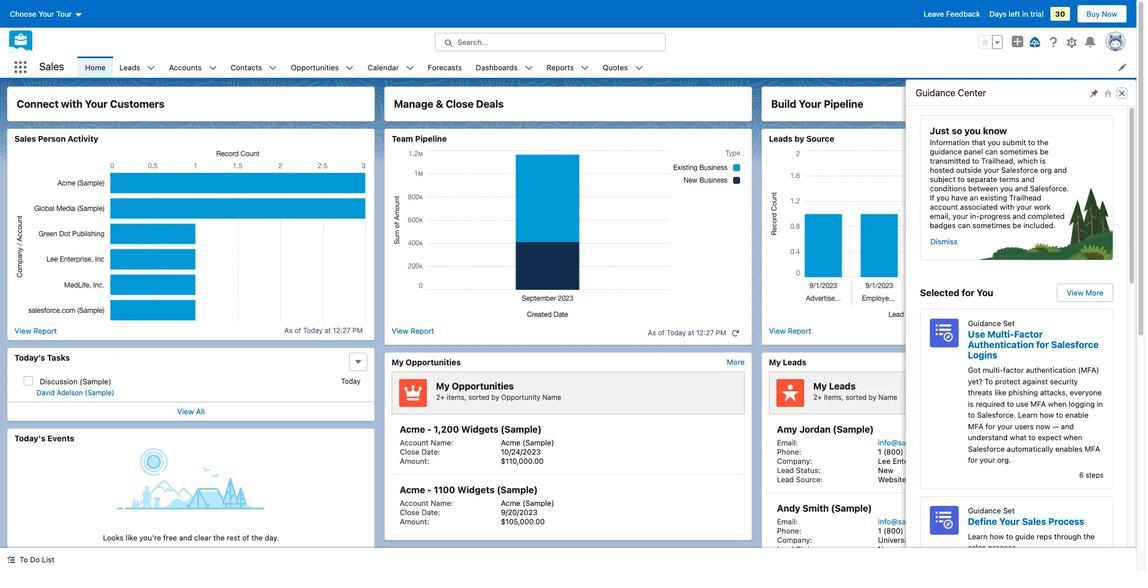 Task type: vqa. For each thing, say whether or not it's contained in the screenshot.
the bottommost sometimes
yes



Task type: describe. For each thing, give the bounding box(es) containing it.
info@salesforce.com for amy jordan (sample)
[[878, 438, 951, 448]]

for left you
[[962, 288, 975, 298]]

text default image for reports
[[581, 64, 589, 72]]

by for manage & close deals
[[491, 393, 499, 402]]

choose
[[10, 9, 36, 18]]

connect
[[17, 98, 59, 110]]

more inside "button"
[[1086, 288, 1104, 298]]

to right submit
[[1028, 138, 1035, 147]]

dashboards
[[476, 63, 518, 72]]

pm for manage
[[716, 329, 726, 338]]

10/24/2023
[[501, 448, 541, 457]]

(sample) up $105,000.00
[[523, 499, 554, 508]]

667- for amy jordan (sample)
[[906, 448, 923, 457]]

events
[[48, 434, 74, 443]]

1 (800) 667-6389 for amy jordan (sample)
[[878, 448, 942, 457]]

choose your tour button
[[9, 5, 83, 23]]

6389 for andy smith (sample)
[[923, 527, 942, 536]]

guidance set use multi-factor authentication for salesforce logins got multi-factor authentication (mfa) yet? to protect against security threats like phishing attacks, everyone is required to use mfa when logging in to salesforce. learn how to enable mfa for your users now — and understand what to expect when salesforce automatically enables mfa for your org.
[[968, 319, 1103, 465]]

lee enterprise, inc
[[878, 457, 943, 466]]

by for build your pipeline
[[869, 393, 877, 402]]

report for customers
[[33, 326, 57, 336]]

tasks
[[47, 353, 70, 363]]

search... button
[[435, 33, 666, 51]]

search...
[[458, 38, 488, 47]]

0 horizontal spatial 12:​27
[[333, 327, 351, 335]]

forecasts link
[[421, 57, 469, 78]]

0 horizontal spatial in
[[1022, 9, 1029, 18]]

feedback
[[946, 9, 980, 18]]

reports list item
[[540, 57, 596, 78]]

name inside my opportunities 2+ items, sorted by opportunity name
[[542, 393, 561, 402]]

my for my opportunities 2+ items, sorted by opportunity name
[[436, 381, 450, 392]]

text default image down view more "button"
[[1109, 329, 1117, 337]]

website
[[878, 475, 906, 485]]

view for build your pipeline
[[769, 326, 786, 336]]

is inside guidance set use multi-factor authentication for salesforce logins got multi-factor authentication (mfa) yet? to protect against security threats like phishing attacks, everyone is required to use mfa when logging in to salesforce. learn how to enable mfa for your users now — and understand what to expect when salesforce automatically enables mfa for your org.
[[968, 400, 974, 409]]

at for build your pipeline
[[1065, 329, 1072, 338]]

is inside the just so you know information that you submit to the guidance panel can sometimes be transmitted to trailhead, which is hosted outside your salesforce org and subject to separate terms and conditions between you and salesforce. if you have an existing trailhead account associated with your work email, your in-progress and completed badges can sometimes be included.
[[1040, 156, 1046, 166]]

acme up $105,000.00
[[501, 499, 521, 508]]

david
[[36, 389, 55, 397]]

leave feedback
[[924, 9, 980, 18]]

for up authentication
[[1036, 340, 1049, 350]]

know
[[983, 126, 1007, 136]]

center
[[958, 88, 986, 98]]

0 vertical spatial sometimes
[[1000, 147, 1038, 156]]

my for my leads 2+ items, sorted by name
[[814, 381, 827, 392]]

reports
[[547, 63, 574, 72]]

6389 for amy jordan (sample)
[[923, 448, 942, 457]]

set for your
[[1003, 506, 1015, 516]]

define
[[968, 517, 997, 527]]

1 (800) 667-6389 for andy smith (sample)
[[878, 527, 942, 536]]

(sample) up $110,000.00
[[523, 438, 554, 448]]

today's events
[[14, 434, 74, 443]]

0 horizontal spatial like
[[126, 534, 137, 543]]

amy jordan (sample)
[[777, 425, 874, 435]]

text default image for calendar
[[406, 64, 414, 72]]

2 vertical spatial salesforce
[[968, 445, 1005, 454]]

with inside the just so you know information that you submit to the guidance panel can sometimes be transmitted to trailhead, which is hosted outside your salesforce org and subject to separate terms and conditions between you and salesforce. if you have an existing trailhead account associated with your work email, your in-progress and completed badges can sometimes be included.
[[1000, 203, 1015, 212]]

date: for 1100
[[422, 508, 440, 518]]

your left work
[[1017, 203, 1032, 212]]

manage
[[394, 98, 434, 110]]

technologies
[[913, 536, 959, 545]]

trailhead
[[1009, 193, 1041, 203]]

inc
[[933, 457, 943, 466]]

(sample) up 10/24/2023
[[501, 425, 542, 435]]

lead status: for andy
[[777, 545, 821, 554]]

1 vertical spatial when
[[1064, 433, 1082, 443]]

report for deals
[[411, 326, 434, 336]]

dashboards list item
[[469, 57, 540, 78]]

logins
[[968, 350, 998, 361]]

calendar link
[[361, 57, 406, 78]]

view for manage & close deals
[[392, 326, 409, 336]]

your down home link
[[85, 98, 108, 110]]

quotes link
[[596, 57, 635, 78]]

close for 1100
[[400, 508, 420, 518]]

0 horizontal spatial mfa
[[968, 422, 984, 431]]

0 horizontal spatial pm
[[352, 327, 363, 335]]

to inside guidance set use multi-factor authentication for salesforce logins got multi-factor authentication (mfa) yet? to protect against security threats like phishing attacks, everyone is required to use mfa when logging in to salesforce. learn how to enable mfa for your users now — and understand what to expect when salesforce automatically enables mfa for your org.
[[985, 377, 993, 386]]

guidance set define your sales process learn how to guide reps through the sales process.
[[968, 506, 1095, 553]]

account for acme - 1100 widgets (sample)
[[400, 499, 429, 508]]

1 horizontal spatial by
[[795, 134, 804, 144]]

buy now
[[1087, 9, 1118, 18]]

enterprise,
[[893, 457, 931, 466]]

salesforce inside the just so you know information that you submit to the guidance panel can sometimes be transmitted to trailhead, which is hosted outside your salesforce org and subject to separate terms and conditions between you and salesforce. if you have an existing trailhead account associated with your work email, your in-progress and completed badges can sometimes be included.
[[1002, 166, 1038, 175]]

which
[[1018, 156, 1038, 166]]

home link
[[78, 57, 113, 78]]

close for 1,200
[[400, 448, 420, 457]]

1 vertical spatial pipeline
[[415, 134, 447, 144]]

0 horizontal spatial at
[[325, 327, 331, 335]]

understand
[[968, 433, 1008, 443]]

opportunities inside "list item"
[[291, 63, 339, 72]]

threats
[[968, 388, 993, 398]]

(sample) right smith at the right
[[831, 504, 872, 514]]

3 view report link from the left
[[769, 326, 811, 340]]

team pipeline
[[392, 134, 447, 144]]

associated
[[960, 203, 998, 212]]

more link for build your pipeline
[[1104, 357, 1122, 367]]

- for 1100
[[427, 485, 432, 496]]

to do list
[[20, 556, 54, 565]]

opportunities for my opportunities 2+ items, sorted by opportunity name
[[452, 381, 514, 392]]

build your pipeline
[[771, 98, 864, 110]]

work
[[1034, 203, 1051, 212]]

text default image for dashboards
[[525, 64, 533, 72]]

that
[[972, 138, 986, 147]]

your inside dropdown button
[[38, 9, 54, 18]]

today's tasks
[[14, 353, 70, 363]]

opportunities list item
[[284, 57, 361, 78]]

accounts
[[169, 63, 202, 72]]

factor
[[1003, 366, 1024, 375]]

transmitted
[[930, 156, 970, 166]]

1 vertical spatial salesforce
[[1051, 340, 1099, 350]]

have
[[951, 193, 968, 203]]

2 lead from the top
[[777, 475, 794, 485]]

separate
[[967, 175, 997, 184]]

just
[[930, 126, 950, 136]]

badges
[[930, 221, 956, 230]]

got
[[968, 366, 981, 375]]

0 horizontal spatial be
[[1013, 221, 1022, 230]]

the inside the just so you know information that you submit to the guidance panel can sometimes be transmitted to trailhead, which is hosted outside your salesforce org and subject to separate terms and conditions between you and salesforce. if you have an existing trailhead account associated with your work email, your in-progress and completed badges can sometimes be included.
[[1037, 138, 1049, 147]]

0 horizontal spatial as
[[284, 327, 293, 335]]

close date: for 1,200
[[400, 448, 440, 457]]

leads by source
[[769, 134, 834, 144]]

security
[[1050, 377, 1078, 386]]

progress
[[980, 212, 1011, 221]]

customers
[[110, 98, 165, 110]]

email,
[[930, 212, 951, 221]]

sorted for pipeline
[[846, 393, 867, 402]]

info@salesforce.com link for andy smith (sample)
[[878, 518, 951, 527]]

enables
[[1056, 445, 1083, 454]]

list containing home
[[78, 57, 1137, 78]]

- for 1,200
[[427, 425, 432, 435]]

more for manage & close deals
[[727, 357, 745, 367]]

to right subject
[[958, 175, 965, 184]]

your left the in-
[[953, 212, 968, 221]]

smith
[[803, 504, 829, 514]]

text default image inside to do list "button"
[[7, 556, 15, 564]]

day.
[[265, 534, 279, 543]]

(sample) down discussion (sample) link
[[85, 389, 114, 397]]

your inside 'guidance set define your sales process learn how to guide reps through the sales process.'
[[999, 517, 1020, 527]]

use
[[1016, 400, 1029, 409]]

items, for pipeline
[[824, 393, 844, 402]]

0 vertical spatial when
[[1048, 400, 1067, 409]]

sales for sales person activity
[[14, 134, 36, 144]]

as of today at 12:​27 pm for manage & close deals
[[648, 329, 726, 338]]

the left day.
[[251, 534, 263, 543]]

days
[[990, 9, 1007, 18]]

phone: for amy
[[777, 448, 801, 457]]

30
[[1055, 9, 1065, 18]]

discussion (sample) david adelson (sample)
[[36, 377, 114, 397]]

1,200
[[434, 425, 459, 435]]

&
[[436, 98, 443, 110]]

my leads
[[769, 357, 807, 367]]

acme (sample) for acme - 1,200 widgets (sample)
[[501, 438, 554, 448]]

outside
[[956, 166, 982, 175]]

multi-
[[988, 329, 1014, 340]]

3 view report from the left
[[769, 326, 811, 336]]

email: for amy
[[777, 438, 798, 448]]

2+ for &
[[436, 393, 445, 402]]

david adelson (sample) link
[[36, 389, 114, 398]]

how inside 'guidance set define your sales process learn how to guide reps through the sales process.'
[[990, 532, 1004, 541]]

left
[[1009, 9, 1020, 18]]

lead source:
[[777, 475, 823, 485]]

leads inside my leads 2+ items, sorted by name
[[829, 381, 856, 392]]

view more button
[[1057, 284, 1114, 302]]

selected
[[920, 288, 960, 298]]

1 horizontal spatial mfa
[[1031, 400, 1046, 409]]

name inside my leads 2+ items, sorted by name
[[879, 393, 898, 402]]

calendar list item
[[361, 57, 421, 78]]

acme - 1,200 widgets (sample)
[[400, 425, 542, 435]]

view report for customers
[[14, 326, 57, 336]]

leave feedback link
[[924, 9, 980, 18]]

submit
[[1003, 138, 1026, 147]]

your right "build"
[[799, 98, 822, 110]]

contacts list item
[[224, 57, 284, 78]]

your up what
[[997, 422, 1013, 431]]

how inside guidance set use multi-factor authentication for salesforce logins got multi-factor authentication (mfa) yet? to protect against security threats like phishing attacks, everyone is required to use mfa when logging in to salesforce. learn how to enable mfa for your users now — and understand what to expect when salesforce automatically enables mfa for your org.
[[1040, 411, 1054, 420]]

accounts list item
[[162, 57, 224, 78]]

status: for jordan
[[796, 466, 821, 475]]

you're
[[139, 534, 161, 543]]

name: for 1100
[[431, 499, 453, 508]]

as of today at 12:​27 pm for build your pipeline
[[1025, 329, 1104, 338]]

1 horizontal spatial can
[[985, 147, 998, 156]]

for up the understand
[[986, 422, 995, 431]]

clear
[[194, 534, 211, 543]]

my opportunities 2+ items, sorted by opportunity name
[[436, 381, 561, 402]]

define your sales process button
[[968, 517, 1084, 527]]

authentication
[[1026, 366, 1076, 375]]

everyone
[[1070, 388, 1102, 398]]

leads inside my leads link
[[783, 357, 807, 367]]

your left terms
[[984, 166, 999, 175]]



Task type: locate. For each thing, give the bounding box(es) containing it.
(800) for amy jordan (sample)
[[884, 448, 903, 457]]

company:
[[777, 457, 812, 466], [777, 536, 812, 545]]

1 vertical spatial to
[[20, 556, 28, 565]]

view report link
[[14, 326, 57, 336], [392, 326, 434, 340], [769, 326, 811, 340]]

as for build your pipeline
[[1025, 329, 1033, 338]]

text default image for opportunities
[[346, 64, 354, 72]]

text default image for accounts
[[209, 64, 217, 72]]

phishing
[[1009, 388, 1038, 398]]

2 set from the top
[[1003, 506, 1015, 516]]

amount:
[[400, 457, 429, 466], [400, 518, 429, 527]]

info@salesforce.com link up universal technologies
[[878, 518, 951, 527]]

process.
[[988, 544, 1018, 553]]

(sample) up david adelson (sample) link
[[80, 377, 111, 386]]

1 acme (sample) from the top
[[501, 438, 554, 448]]

1 up website
[[878, 448, 882, 457]]

2 vertical spatial close
[[400, 508, 420, 518]]

1 6389 from the top
[[923, 448, 942, 457]]

required
[[976, 400, 1005, 409]]

1 set from the top
[[1003, 319, 1015, 328]]

1 1 from the top
[[878, 448, 882, 457]]

conditions
[[930, 184, 966, 193]]

1 vertical spatial salesforce.
[[977, 411, 1016, 420]]

0 horizontal spatial as of today at 12:​27 pm
[[284, 327, 363, 335]]

1 horizontal spatial sorted
[[846, 393, 867, 402]]

1 - from the top
[[427, 425, 432, 435]]

set inside guidance set use multi-factor authentication for salesforce logins got multi-factor authentication (mfa) yet? to protect against security threats like phishing attacks, everyone is required to use mfa when logging in to salesforce. learn how to enable mfa for your users now — and understand what to expect when salesforce automatically enables mfa for your org.
[[1003, 319, 1015, 328]]

pipeline right team
[[415, 134, 447, 144]]

source:
[[796, 475, 823, 485]]

buy now button
[[1077, 5, 1127, 23]]

1 info@salesforce.com link from the top
[[878, 438, 951, 448]]

1 vertical spatial how
[[990, 532, 1004, 541]]

to inside 'guidance set define your sales process learn how to guide reps through the sales process.'
[[1006, 532, 1013, 541]]

2 email: from the top
[[777, 518, 798, 527]]

new for andy smith (sample)
[[878, 545, 894, 554]]

view report link up my leads
[[769, 326, 811, 340]]

2 horizontal spatial at
[[1065, 329, 1072, 338]]

1 2+ from the left
[[436, 393, 445, 402]]

- left 1100 at the left of the page
[[427, 485, 432, 496]]

0 horizontal spatial view report
[[14, 326, 57, 336]]

1 horizontal spatial be
[[1040, 147, 1049, 156]]

1 horizontal spatial items,
[[824, 393, 844, 402]]

text default image right accounts
[[209, 64, 217, 72]]

view all link
[[177, 407, 205, 416]]

my leads link
[[769, 357, 807, 368]]

1 vertical spatial close date:
[[400, 508, 440, 518]]

sorted inside my opportunities 2+ items, sorted by opportunity name
[[468, 393, 490, 402]]

mfa
[[1031, 400, 1046, 409], [968, 422, 984, 431], [1085, 445, 1100, 454]]

between
[[968, 184, 998, 193]]

0 horizontal spatial more link
[[727, 357, 745, 367]]

1 sorted from the left
[[468, 393, 490, 402]]

learn inside guidance set use multi-factor authentication for salesforce logins got multi-factor authentication (mfa) yet? to protect against security threats like phishing attacks, everyone is required to use mfa when logging in to salesforce. learn how to enable mfa for your users now — and understand what to expect when salesforce automatically enables mfa for your org.
[[1018, 411, 1038, 420]]

can right badges
[[958, 221, 971, 230]]

looks like you're free and clear the rest of the day.
[[103, 534, 279, 543]]

my inside my leads 2+ items, sorted by name
[[814, 381, 827, 392]]

text default image
[[209, 64, 217, 72], [269, 64, 277, 72], [346, 64, 354, 72], [525, 64, 533, 72], [1109, 329, 1117, 337], [7, 556, 15, 564]]

the right through at the right bottom of page
[[1084, 532, 1095, 541]]

trailhead,
[[981, 156, 1016, 166]]

report up today's tasks
[[33, 326, 57, 336]]

text default image
[[147, 64, 155, 72], [406, 64, 414, 72], [581, 64, 589, 72], [635, 64, 643, 72], [732, 329, 740, 337]]

1 vertical spatial company:
[[777, 536, 812, 545]]

1 vertical spatial be
[[1013, 221, 1022, 230]]

more for build your pipeline
[[1104, 357, 1122, 367]]

2 667- from the top
[[906, 527, 923, 536]]

1 horizontal spatial like
[[995, 388, 1007, 398]]

2+ up jordan
[[814, 393, 822, 402]]

0 vertical spatial (800)
[[884, 448, 903, 457]]

0 vertical spatial can
[[985, 147, 998, 156]]

selected for you
[[920, 288, 994, 298]]

to up —
[[1056, 411, 1063, 420]]

—
[[1053, 422, 1059, 431]]

trial
[[1031, 9, 1044, 18]]

0 vertical spatial status:
[[796, 466, 821, 475]]

items,
[[447, 393, 467, 402], [824, 393, 844, 402]]

acme up $110,000.00
[[501, 438, 521, 448]]

2 date: from the top
[[422, 508, 440, 518]]

opportunities inside my opportunities 2+ items, sorted by opportunity name
[[452, 381, 514, 392]]

against
[[1023, 377, 1048, 386]]

0 vertical spatial 1 (800) 667-6389
[[878, 448, 942, 457]]

1 vertical spatial set
[[1003, 506, 1015, 516]]

1 vertical spatial opportunities
[[406, 357, 461, 367]]

phone: down andy
[[777, 527, 801, 536]]

2 horizontal spatial report
[[788, 326, 811, 336]]

your left org.
[[980, 456, 995, 465]]

1 vertical spatial sales
[[14, 134, 36, 144]]

through
[[1054, 532, 1082, 541]]

2 1 from the top
[[878, 527, 882, 536]]

667- for andy smith (sample)
[[906, 527, 923, 536]]

view report link up the my opportunities
[[392, 326, 434, 340]]

1 vertical spatial widgets
[[457, 485, 495, 496]]

my opportunities link
[[392, 357, 461, 368]]

$105,000.00
[[501, 518, 545, 527]]

1 horizontal spatial at
[[688, 329, 694, 338]]

1 horizontal spatial report
[[411, 326, 434, 336]]

salesforce. inside the just so you know information that you submit to the guidance panel can sometimes be transmitted to trailhead, which is hosted outside your salesforce org and subject to separate terms and conditions between you and salesforce. if you have an existing trailhead account associated with your work email, your in-progress and completed badges can sometimes be included.
[[1030, 184, 1069, 193]]

2 vertical spatial opportunities
[[452, 381, 514, 392]]

2 horizontal spatial view report
[[769, 326, 811, 336]]

completed
[[1028, 212, 1065, 221]]

by inside my opportunities 2+ items, sorted by opportunity name
[[491, 393, 499, 402]]

new for amy jordan (sample)
[[878, 466, 894, 475]]

items, up 1,200
[[447, 393, 467, 402]]

items, for close
[[447, 393, 467, 402]]

6
[[1080, 471, 1084, 480]]

be left included.
[[1013, 221, 1022, 230]]

users
[[1015, 422, 1034, 431]]

sales up guide
[[1022, 517, 1046, 527]]

more link for manage & close deals
[[727, 357, 745, 367]]

account name: down 1,200
[[400, 438, 453, 448]]

more link left my leads
[[727, 357, 745, 367]]

your up guide
[[999, 517, 1020, 527]]

2 horizontal spatial sales
[[1022, 517, 1046, 527]]

1 vertical spatial guidance
[[968, 319, 1001, 328]]

0 vertical spatial like
[[995, 388, 1007, 398]]

text default image inside the dashboards list item
[[525, 64, 533, 72]]

text default image inside quotes list item
[[635, 64, 643, 72]]

1 company: from the top
[[777, 457, 812, 466]]

be
[[1040, 147, 1049, 156], [1013, 221, 1022, 230]]

opportunities
[[291, 63, 339, 72], [406, 357, 461, 367], [452, 381, 514, 392]]

set up multi-
[[1003, 319, 1015, 328]]

account for acme - 1,200 widgets (sample)
[[400, 438, 429, 448]]

like down protect
[[995, 388, 1007, 398]]

now
[[1036, 422, 1050, 431]]

you right if
[[937, 193, 949, 203]]

learn
[[1018, 411, 1038, 420], [968, 532, 988, 541]]

view report link for customers
[[14, 326, 57, 336]]

1 horizontal spatial is
[[1040, 156, 1046, 166]]

1 vertical spatial amount:
[[400, 518, 429, 527]]

org
[[1040, 166, 1052, 175]]

close date: down 1100 at the left of the page
[[400, 508, 440, 518]]

0 vertical spatial company:
[[777, 457, 812, 466]]

as
[[284, 327, 293, 335], [648, 329, 656, 338], [1025, 329, 1033, 338]]

sorted up 'amy jordan (sample)'
[[846, 393, 867, 402]]

like inside guidance set use multi-factor authentication for salesforce logins got multi-factor authentication (mfa) yet? to protect against security threats like phishing attacks, everyone is required to use mfa when logging in to salesforce. learn how to enable mfa for your users now — and understand what to expect when salesforce automatically enables mfa for your org.
[[995, 388, 1007, 398]]

at
[[325, 327, 331, 335], [688, 329, 694, 338], [1065, 329, 1072, 338]]

0 vertical spatial account
[[400, 438, 429, 448]]

0 vertical spatial pipeline
[[824, 98, 864, 110]]

more
[[1086, 288, 1104, 298], [727, 357, 745, 367], [1104, 357, 1122, 367]]

1 horizontal spatial as
[[648, 329, 656, 338]]

1 name from the left
[[542, 393, 561, 402]]

if
[[930, 193, 935, 203]]

your
[[38, 9, 54, 18], [85, 98, 108, 110], [799, 98, 822, 110], [999, 517, 1020, 527]]

sales for sales
[[39, 61, 64, 73]]

name:
[[431, 438, 453, 448], [431, 499, 453, 508]]

by left opportunity
[[491, 393, 499, 402]]

2 2+ from the left
[[814, 393, 822, 402]]

1 horizontal spatial view report link
[[392, 326, 434, 340]]

company: for andy
[[777, 536, 812, 545]]

lead status:
[[777, 466, 821, 475], [777, 545, 821, 554]]

you up that
[[965, 126, 981, 136]]

12:​27 for build your pipeline
[[1074, 329, 1091, 338]]

lead status: for amy
[[777, 466, 821, 475]]

1 vertical spatial lead status:
[[777, 545, 821, 554]]

your left tour
[[38, 9, 54, 18]]

1 close date: from the top
[[400, 448, 440, 457]]

1 (800) from the top
[[884, 448, 903, 457]]

deals
[[476, 98, 504, 110]]

contacts link
[[224, 57, 269, 78]]

0 vertical spatial salesforce
[[1002, 166, 1038, 175]]

2 vertical spatial guidance
[[968, 506, 1001, 516]]

0 vertical spatial -
[[427, 425, 432, 435]]

1 lead from the top
[[777, 466, 794, 475]]

2 account from the top
[[400, 499, 429, 508]]

2 close date: from the top
[[400, 508, 440, 518]]

opportunities for my opportunities
[[406, 357, 461, 367]]

1 status: from the top
[[796, 466, 821, 475]]

you down know
[[988, 138, 1001, 147]]

my inside my opportunities 2+ items, sorted by opportunity name
[[436, 381, 450, 392]]

guidance inside 'guidance set define your sales process learn how to guide reps through the sales process.'
[[968, 506, 1001, 516]]

2 horizontal spatial pm
[[1093, 329, 1104, 338]]

667- down website
[[906, 527, 923, 536]]

0 vertical spatial sales
[[39, 61, 64, 73]]

0 horizontal spatial view report link
[[14, 326, 57, 336]]

mfa right enables
[[1085, 445, 1100, 454]]

0 vertical spatial learn
[[1018, 411, 1038, 420]]

widgets for 1,200
[[461, 425, 499, 435]]

leads
[[119, 63, 140, 72], [769, 134, 793, 144], [783, 357, 807, 367], [829, 381, 856, 392]]

salesforce
[[1002, 166, 1038, 175], [1051, 340, 1099, 350], [968, 445, 1005, 454]]

view
[[1067, 288, 1084, 298], [14, 326, 31, 336], [392, 326, 409, 336], [769, 326, 786, 336], [177, 407, 194, 416]]

leads list item
[[113, 57, 162, 78]]

2 vertical spatial mfa
[[1085, 445, 1100, 454]]

view inside "button"
[[1067, 288, 1084, 298]]

company: down andy
[[777, 536, 812, 545]]

1 date: from the top
[[422, 448, 440, 457]]

my for my opportunities
[[392, 357, 404, 367]]

guidance for guidance set use multi-factor authentication for salesforce logins got multi-factor authentication (mfa) yet? to protect against security threats like phishing attacks, everyone is required to use mfa when logging in to salesforce. learn how to enable mfa for your users now — and understand what to expect when salesforce automatically enables mfa for your org.
[[968, 319, 1001, 328]]

1 items, from the left
[[447, 393, 467, 402]]

(sample) up 9/20/2023
[[497, 485, 538, 496]]

sales
[[39, 61, 64, 73], [14, 134, 36, 144], [1022, 517, 1046, 527]]

salesforce up (mfa) on the bottom of page
[[1051, 340, 1099, 350]]

info@salesforce.com link for amy jordan (sample)
[[878, 438, 951, 448]]

text default image inside leads list item
[[147, 64, 155, 72]]

1 horizontal spatial 12:​27
[[696, 329, 714, 338]]

email: for andy
[[777, 518, 798, 527]]

set inside 'guidance set define your sales process learn how to guide reps through the sales process.'
[[1003, 506, 1015, 516]]

acme
[[400, 425, 425, 435], [501, 438, 521, 448], [400, 485, 425, 496], [501, 499, 521, 508]]

- left 1,200
[[427, 425, 432, 435]]

how up process.
[[990, 532, 1004, 541]]

0 horizontal spatial by
[[491, 393, 499, 402]]

1 1 (800) 667-6389 from the top
[[878, 448, 942, 457]]

2 view report link from the left
[[392, 326, 434, 340]]

1 horizontal spatial to
[[985, 377, 993, 386]]

1 (800) 667-6389 up website
[[878, 448, 942, 457]]

new left inc
[[878, 466, 894, 475]]

1 667- from the top
[[906, 448, 923, 457]]

0 horizontal spatial is
[[968, 400, 974, 409]]

items, up 'amy jordan (sample)'
[[824, 393, 844, 402]]

buy
[[1087, 9, 1100, 18]]

in-
[[970, 212, 980, 221]]

(800) for andy smith (sample)
[[884, 527, 903, 536]]

text default image left calendar link
[[346, 64, 354, 72]]

2+ inside my leads 2+ items, sorted by name
[[814, 393, 822, 402]]

2 lead status: from the top
[[777, 545, 821, 554]]

1 email: from the top
[[777, 438, 798, 448]]

3 lead from the top
[[777, 545, 794, 554]]

2 acme (sample) from the top
[[501, 499, 554, 508]]

my
[[392, 357, 404, 367], [769, 357, 781, 367], [436, 381, 450, 392], [814, 381, 827, 392]]

today
[[303, 327, 323, 335], [667, 329, 686, 338], [1044, 329, 1063, 338], [341, 377, 361, 386]]

1 for andy smith (sample)
[[878, 527, 882, 536]]

0 vertical spatial close
[[446, 98, 474, 110]]

12:​27 for manage & close deals
[[696, 329, 714, 338]]

text default image left reports 'link'
[[525, 64, 533, 72]]

0 vertical spatial info@salesforce.com link
[[878, 438, 951, 448]]

the up which
[[1037, 138, 1049, 147]]

today's
[[14, 434, 46, 443]]

1 horizontal spatial with
[[1000, 203, 1015, 212]]

2 company: from the top
[[777, 536, 812, 545]]

date: down 1,200
[[422, 448, 440, 457]]

to
[[985, 377, 993, 386], [20, 556, 28, 565]]

forecasts
[[428, 63, 462, 72]]

new left technologies
[[878, 545, 894, 554]]

2 status: from the top
[[796, 545, 821, 554]]

1 vertical spatial acme (sample)
[[501, 499, 554, 508]]

sales left person
[[14, 134, 36, 144]]

1 horizontal spatial learn
[[1018, 411, 1038, 420]]

2 horizontal spatial view report link
[[769, 326, 811, 340]]

leads inside leads link
[[119, 63, 140, 72]]

0 horizontal spatial how
[[990, 532, 1004, 541]]

2 - from the top
[[427, 485, 432, 496]]

to up automatically
[[1029, 433, 1036, 443]]

sorted inside my leads 2+ items, sorted by name
[[846, 393, 867, 402]]

1 vertical spatial -
[[427, 485, 432, 496]]

dismiss
[[931, 237, 958, 246]]

salesforce. inside guidance set use multi-factor authentication for salesforce logins got multi-factor authentication (mfa) yet? to protect against security threats like phishing attacks, everyone is required to use mfa when logging in to salesforce. learn how to enable mfa for your users now — and understand what to expect when salesforce automatically enables mfa for your org.
[[977, 411, 1016, 420]]

sorted for close
[[468, 393, 490, 402]]

close date: down 1,200
[[400, 448, 440, 457]]

1 vertical spatial sometimes
[[973, 221, 1011, 230]]

1 phone: from the top
[[777, 448, 801, 457]]

at for manage & close deals
[[688, 329, 694, 338]]

2+ for your
[[814, 393, 822, 402]]

0 vertical spatial salesforce.
[[1030, 184, 1069, 193]]

(800) left technologies
[[884, 527, 903, 536]]

text default image inside calendar list item
[[406, 64, 414, 72]]

email: down andy
[[777, 518, 798, 527]]

(800) up website
[[884, 448, 903, 457]]

guidance inside guidance set use multi-factor authentication for salesforce logins got multi-factor authentication (mfa) yet? to protect against security threats like phishing attacks, everyone is required to use mfa when logging in to salesforce. learn how to enable mfa for your users now — and understand what to expect when salesforce automatically enables mfa for your org.
[[968, 319, 1001, 328]]

(sample) right jordan
[[833, 425, 874, 435]]

6389 right universal
[[923, 527, 942, 536]]

0 vertical spatial amount:
[[400, 457, 429, 466]]

lead status: down andy
[[777, 545, 821, 554]]

2 horizontal spatial by
[[869, 393, 877, 402]]

sales inside 'guidance set define your sales process learn how to guide reps through the sales process.'
[[1022, 517, 1046, 527]]

group
[[979, 35, 1003, 49]]

0 vertical spatial mfa
[[1031, 400, 1046, 409]]

manage & close deals
[[394, 98, 504, 110]]

with down terms
[[1000, 203, 1015, 212]]

text default image inside contacts list item
[[269, 64, 277, 72]]

1 name: from the top
[[431, 438, 453, 448]]

1 vertical spatial mfa
[[968, 422, 984, 431]]

2 (800) from the top
[[884, 527, 903, 536]]

1 horizontal spatial 2+
[[814, 393, 822, 402]]

3 report from the left
[[788, 326, 811, 336]]

1 vertical spatial can
[[958, 221, 971, 230]]

12:​27
[[333, 327, 351, 335], [696, 329, 714, 338], [1074, 329, 1091, 338]]

pm for build
[[1093, 329, 1104, 338]]

phone: down amy
[[777, 448, 801, 457]]

acme left 1100 at the left of the page
[[400, 485, 425, 496]]

2 report from the left
[[411, 326, 434, 336]]

the inside 'guidance set define your sales process learn how to guide reps through the sales process.'
[[1084, 532, 1095, 541]]

0 vertical spatial with
[[61, 98, 83, 110]]

1 more link from the left
[[727, 357, 745, 367]]

1 vertical spatial 667-
[[906, 527, 923, 536]]

account name: for 1100
[[400, 499, 453, 508]]

name: down 1100 at the left of the page
[[431, 499, 453, 508]]

my opportunities
[[392, 357, 461, 367]]

info@salesforce.com up enterprise,
[[878, 438, 951, 448]]

1 vertical spatial 1
[[878, 527, 882, 536]]

can
[[985, 147, 998, 156], [958, 221, 971, 230]]

sales
[[968, 544, 986, 553]]

amount: for acme - 1100 widgets (sample)
[[400, 518, 429, 527]]

2 phone: from the top
[[777, 527, 801, 536]]

2+ inside my opportunities 2+ items, sorted by opportunity name
[[436, 393, 445, 402]]

to left use
[[1007, 400, 1014, 409]]

learn inside 'guidance set define your sales process learn how to guide reps through the sales process.'
[[968, 532, 988, 541]]

to down that
[[972, 156, 979, 166]]

terms
[[1000, 175, 1020, 184]]

text default image for contacts
[[269, 64, 277, 72]]

to up process.
[[1006, 532, 1013, 541]]

widgets right 1100 at the left of the page
[[457, 485, 495, 496]]

status: for smith
[[796, 545, 821, 554]]

lead for amy jordan (sample)
[[777, 466, 794, 475]]

0 vertical spatial date:
[[422, 448, 440, 457]]

2 account name: from the top
[[400, 499, 453, 508]]

and inside guidance set use multi-factor authentication for salesforce logins got multi-factor authentication (mfa) yet? to protect against security threats like phishing attacks, everyone is required to use mfa when logging in to salesforce. learn how to enable mfa for your users now — and understand what to expect when salesforce automatically enables mfa for your org.
[[1061, 422, 1074, 431]]

2 horizontal spatial mfa
[[1085, 445, 1100, 454]]

info@salesforce.com
[[878, 438, 951, 448], [878, 518, 951, 527]]

items, inside my opportunities 2+ items, sorted by opportunity name
[[447, 393, 467, 402]]

text default image inside accounts list item
[[209, 64, 217, 72]]

guidance center
[[916, 88, 986, 98]]

1 for amy jordan (sample)
[[878, 448, 882, 457]]

1 horizontal spatial how
[[1040, 411, 1054, 420]]

new
[[878, 466, 894, 475], [878, 545, 894, 554]]

667- left inc
[[906, 448, 923, 457]]

1 vertical spatial like
[[126, 534, 137, 543]]

guidance up use
[[968, 319, 1001, 328]]

you right between
[[1000, 184, 1013, 193]]

view report for deals
[[392, 326, 434, 336]]

text default image for leads
[[147, 64, 155, 72]]

view report up today's
[[14, 326, 57, 336]]

1 vertical spatial info@salesforce.com link
[[878, 518, 951, 527]]

1 view report link from the left
[[14, 326, 57, 336]]

like right looks
[[126, 534, 137, 543]]

acme (sample) for acme - 1100 widgets (sample)
[[501, 499, 554, 508]]

phone: for andy
[[777, 527, 801, 536]]

rest
[[227, 534, 240, 543]]

2 info@salesforce.com link from the top
[[878, 518, 951, 527]]

items, inside my leads 2+ items, sorted by name
[[824, 393, 844, 402]]

panel
[[964, 147, 983, 156]]

1 amount: from the top
[[400, 457, 429, 466]]

account name: for 1,200
[[400, 438, 453, 448]]

amount: for acme - 1,200 widgets (sample)
[[400, 457, 429, 466]]

1 vertical spatial 6389
[[923, 527, 942, 536]]

choose your tour
[[10, 9, 72, 18]]

1 vertical spatial account
[[400, 499, 429, 508]]

2 name from the left
[[879, 393, 898, 402]]

company: up lead source: at the bottom right
[[777, 457, 812, 466]]

process
[[1049, 517, 1084, 527]]

1 horizontal spatial name
[[879, 393, 898, 402]]

yet?
[[968, 377, 983, 386]]

2 new from the top
[[878, 545, 894, 554]]

view report link for deals
[[392, 326, 434, 340]]

quotes list item
[[596, 57, 650, 78]]

0 vertical spatial 6389
[[923, 448, 942, 457]]

1 horizontal spatial salesforce.
[[1030, 184, 1069, 193]]

0 horizontal spatial pipeline
[[415, 134, 447, 144]]

date: down 1100 at the left of the page
[[422, 508, 440, 518]]

mfa right use
[[1031, 400, 1046, 409]]

2 items, from the left
[[824, 393, 844, 402]]

my for my leads
[[769, 357, 781, 367]]

guidance for guidance center
[[916, 88, 955, 98]]

text default image right contacts
[[269, 64, 277, 72]]

enable
[[1065, 411, 1089, 420]]

1 vertical spatial phone:
[[777, 527, 801, 536]]

universal technologies
[[878, 536, 959, 545]]

2 amount: from the top
[[400, 518, 429, 527]]

1 report from the left
[[33, 326, 57, 336]]

info@salesforce.com for andy smith (sample)
[[878, 518, 951, 527]]

sorted up 'acme - 1,200 widgets (sample)'
[[468, 393, 490, 402]]

is down "threats"
[[968, 400, 974, 409]]

to down "threats"
[[968, 411, 975, 420]]

info@salesforce.com link up enterprise,
[[878, 438, 951, 448]]

0 horizontal spatial report
[[33, 326, 57, 336]]

widgets for 1100
[[457, 485, 495, 496]]

1 horizontal spatial more link
[[1104, 357, 1122, 367]]

salesforce down the understand
[[968, 445, 1005, 454]]

0 vertical spatial email:
[[777, 438, 798, 448]]

0 horizontal spatial can
[[958, 221, 971, 230]]

free
[[163, 534, 177, 543]]

date: for 1,200
[[422, 448, 440, 457]]

1 lead status: from the top
[[777, 466, 821, 475]]

2 name: from the top
[[431, 499, 453, 508]]

0 vertical spatial new
[[878, 466, 894, 475]]

close date: for 1100
[[400, 508, 440, 518]]

1 view report from the left
[[14, 326, 57, 336]]

2 more link from the left
[[1104, 357, 1122, 367]]

0 horizontal spatial learn
[[968, 532, 988, 541]]

1 account from the top
[[400, 438, 429, 448]]

set for multi-
[[1003, 319, 1015, 328]]

how
[[1040, 411, 1054, 420], [990, 532, 1004, 541]]

to down multi-
[[985, 377, 993, 386]]

email:
[[777, 438, 798, 448], [777, 518, 798, 527]]

2 1 (800) 667-6389 from the top
[[878, 527, 942, 536]]

universal
[[878, 536, 911, 545]]

2 view report from the left
[[392, 326, 434, 336]]

0 vertical spatial phone:
[[777, 448, 801, 457]]

is right which
[[1040, 156, 1046, 166]]

for
[[962, 288, 975, 298], [1036, 340, 1049, 350], [986, 422, 995, 431], [968, 456, 978, 465]]

the left rest
[[213, 534, 225, 543]]

in inside guidance set use multi-factor authentication for salesforce logins got multi-factor authentication (mfa) yet? to protect against security threats like phishing attacks, everyone is required to use mfa when logging in to salesforce. learn how to enable mfa for your users now — and understand what to expect when salesforce automatically enables mfa for your org.
[[1097, 400, 1103, 409]]

1 horizontal spatial as of today at 12:​27 pm
[[648, 329, 726, 338]]

how up now
[[1040, 411, 1054, 420]]

text default image inside opportunities "list item"
[[346, 64, 354, 72]]

2 6389 from the top
[[923, 527, 942, 536]]

guide
[[1015, 532, 1035, 541]]

0 vertical spatial name:
[[431, 438, 453, 448]]

company: for amy
[[777, 457, 812, 466]]

for down the understand
[[968, 456, 978, 465]]

connect with your customers
[[17, 98, 165, 110]]

2 horizontal spatial 12:​27
[[1074, 329, 1091, 338]]

lead for andy smith (sample)
[[777, 545, 794, 554]]

1 info@salesforce.com from the top
[[878, 438, 951, 448]]

email: down amy
[[777, 438, 798, 448]]

view for connect with your customers
[[14, 326, 31, 336]]

sometimes down associated
[[973, 221, 1011, 230]]

subject
[[930, 175, 956, 184]]

guidance up define
[[968, 506, 1001, 516]]

2 sorted from the left
[[846, 393, 867, 402]]

account name: down 1100 at the left of the page
[[400, 499, 453, 508]]

name: for 1,200
[[431, 438, 453, 448]]

1 account name: from the top
[[400, 438, 453, 448]]

to inside "button"
[[20, 556, 28, 565]]

sales up connect
[[39, 61, 64, 73]]

1 new from the top
[[878, 466, 894, 475]]

0 vertical spatial close date:
[[400, 448, 440, 457]]

text default image inside reports list item
[[581, 64, 589, 72]]

by inside my leads 2+ items, sorted by name
[[869, 393, 877, 402]]

learn up sales
[[968, 532, 988, 541]]

2 info@salesforce.com from the top
[[878, 518, 951, 527]]

now
[[1102, 9, 1118, 18]]

information
[[930, 138, 970, 147]]

info@salesforce.com up universal technologies
[[878, 518, 951, 527]]

1 vertical spatial is
[[968, 400, 974, 409]]

1 horizontal spatial more
[[1086, 288, 1104, 298]]

view report link up today's
[[14, 326, 57, 336]]

1 vertical spatial new
[[878, 545, 894, 554]]

as for manage & close deals
[[648, 329, 656, 338]]

text default image for quotes
[[635, 64, 643, 72]]

leave
[[924, 9, 944, 18]]

salesforce.
[[1030, 184, 1069, 193], [977, 411, 1016, 420]]

lead
[[777, 466, 794, 475], [777, 475, 794, 485], [777, 545, 794, 554]]

9/20/2023
[[501, 508, 538, 518]]

multi-
[[983, 366, 1003, 375]]

guidance for guidance set define your sales process learn how to guide reps through the sales process.
[[968, 506, 1001, 516]]

acme left 1,200
[[400, 425, 425, 435]]

list
[[78, 57, 1137, 78]]

2+
[[436, 393, 445, 402], [814, 393, 822, 402]]



